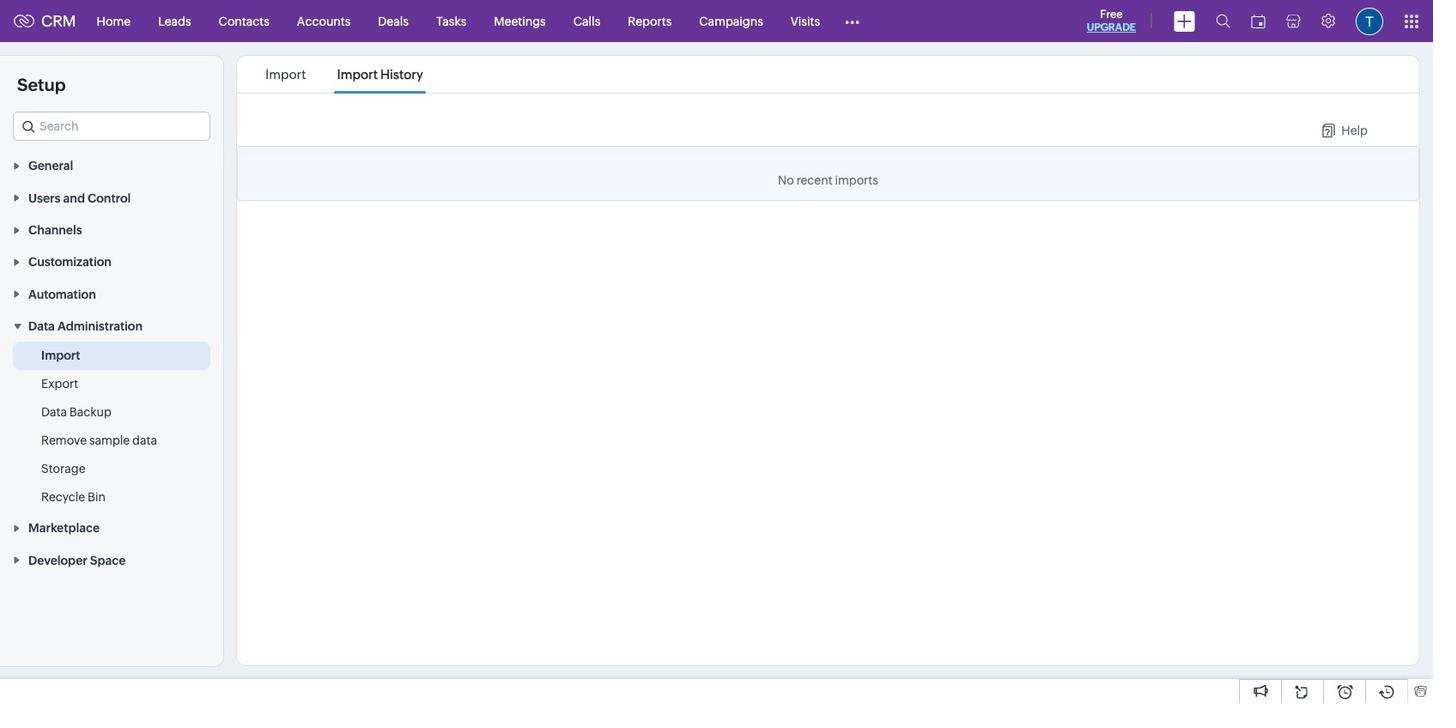 Task type: locate. For each thing, give the bounding box(es) containing it.
data
[[132, 434, 157, 448]]

tasks link
[[423, 0, 480, 42]]

history
[[380, 67, 423, 82]]

0 horizontal spatial import link
[[41, 347, 80, 364]]

general button
[[0, 149, 223, 182]]

upgrade
[[1087, 21, 1136, 33]]

reports
[[628, 14, 672, 28]]

no
[[778, 174, 794, 187]]

list containing import
[[250, 56, 439, 93]]

free upgrade
[[1087, 8, 1136, 33]]

leads
[[158, 14, 191, 28]]

automation
[[28, 287, 96, 301]]

import link
[[263, 67, 309, 82], [41, 347, 80, 364]]

help
[[1342, 124, 1368, 137]]

control
[[88, 191, 131, 205]]

data inside region
[[41, 405, 67, 419]]

search image
[[1216, 14, 1231, 28]]

storage
[[41, 462, 86, 476]]

0 horizontal spatial import
[[41, 349, 80, 363]]

import history
[[337, 67, 423, 82]]

1 horizontal spatial import link
[[263, 67, 309, 82]]

data backup
[[41, 405, 111, 419]]

help link
[[1323, 124, 1368, 137]]

search element
[[1206, 0, 1241, 42]]

create menu element
[[1164, 0, 1206, 42]]

1 vertical spatial import link
[[41, 347, 80, 364]]

free
[[1100, 8, 1123, 21]]

developer
[[28, 554, 87, 568]]

visits
[[791, 14, 820, 28]]

data inside 'dropdown button'
[[28, 320, 55, 333]]

imports
[[835, 174, 879, 187]]

contacts
[[219, 14, 270, 28]]

administration
[[58, 320, 143, 333]]

import link for import history link
[[263, 67, 309, 82]]

profile element
[[1346, 0, 1394, 42]]

users
[[28, 191, 61, 205]]

import history link
[[335, 67, 426, 82]]

import link down accounts link
[[263, 67, 309, 82]]

data down automation
[[28, 320, 55, 333]]

campaigns
[[699, 14, 763, 28]]

0 vertical spatial data
[[28, 320, 55, 333]]

import left history
[[337, 67, 378, 82]]

0 vertical spatial import link
[[263, 67, 309, 82]]

data backup link
[[41, 404, 111, 421]]

customization button
[[0, 246, 223, 278]]

None field
[[13, 112, 210, 141]]

channels button
[[0, 214, 223, 246]]

sample
[[89, 434, 130, 448]]

visits link
[[777, 0, 834, 42]]

general
[[28, 159, 73, 173]]

create menu image
[[1174, 11, 1196, 31]]

list
[[250, 56, 439, 93]]

recycle bin link
[[41, 489, 106, 506]]

import up export
[[41, 349, 80, 363]]

marketplace
[[28, 522, 100, 535]]

import
[[265, 67, 306, 82], [337, 67, 378, 82], [41, 349, 80, 363]]

accounts
[[297, 14, 351, 28]]

export
[[41, 377, 78, 391]]

2 horizontal spatial import
[[337, 67, 378, 82]]

campaigns link
[[686, 0, 777, 42]]

recent
[[797, 174, 833, 187]]

deals link
[[364, 0, 423, 42]]

data administration button
[[0, 310, 223, 342]]

data down export
[[41, 405, 67, 419]]

import down accounts link
[[265, 67, 306, 82]]

customization
[[28, 255, 112, 269]]

data
[[28, 320, 55, 333], [41, 405, 67, 419]]

import link up export
[[41, 347, 80, 364]]

calls link
[[560, 0, 614, 42]]

storage link
[[41, 460, 86, 478]]

1 vertical spatial data
[[41, 405, 67, 419]]

import inside data administration region
[[41, 349, 80, 363]]

profile image
[[1356, 7, 1384, 35]]



Task type: describe. For each thing, give the bounding box(es) containing it.
remove
[[41, 434, 87, 448]]

recycle bin
[[41, 490, 106, 504]]

users and control
[[28, 191, 131, 205]]

Search text field
[[14, 113, 210, 140]]

data for data administration
[[28, 320, 55, 333]]

data administration region
[[0, 342, 223, 512]]

data administration
[[28, 320, 143, 333]]

calls
[[574, 14, 601, 28]]

export link
[[41, 375, 78, 393]]

developer space button
[[0, 544, 223, 576]]

remove sample data
[[41, 434, 157, 448]]

meetings
[[494, 14, 546, 28]]

marketplace button
[[0, 512, 223, 544]]

setup
[[17, 75, 66, 94]]

automation button
[[0, 278, 223, 310]]

calendar image
[[1251, 14, 1266, 28]]

deals
[[378, 14, 409, 28]]

users and control button
[[0, 182, 223, 214]]

contacts link
[[205, 0, 283, 42]]

channels
[[28, 223, 82, 237]]

backup
[[69, 405, 111, 419]]

home link
[[83, 0, 144, 42]]

tasks
[[436, 14, 467, 28]]

1 horizontal spatial import
[[265, 67, 306, 82]]

meetings link
[[480, 0, 560, 42]]

space
[[90, 554, 126, 568]]

Other Modules field
[[834, 7, 871, 35]]

no recent imports
[[778, 174, 879, 187]]

home
[[97, 14, 131, 28]]

leads link
[[144, 0, 205, 42]]

accounts link
[[283, 0, 364, 42]]

developer space
[[28, 554, 126, 568]]

recycle
[[41, 490, 85, 504]]

crm
[[41, 12, 76, 30]]

crm link
[[14, 12, 76, 30]]

bin
[[88, 490, 106, 504]]

reports link
[[614, 0, 686, 42]]

import link for export link on the left of page
[[41, 347, 80, 364]]

remove sample data link
[[41, 432, 157, 449]]

and
[[63, 191, 85, 205]]

data for data backup
[[41, 405, 67, 419]]



Task type: vqa. For each thing, say whether or not it's contained in the screenshot.
Meetings on the top
yes



